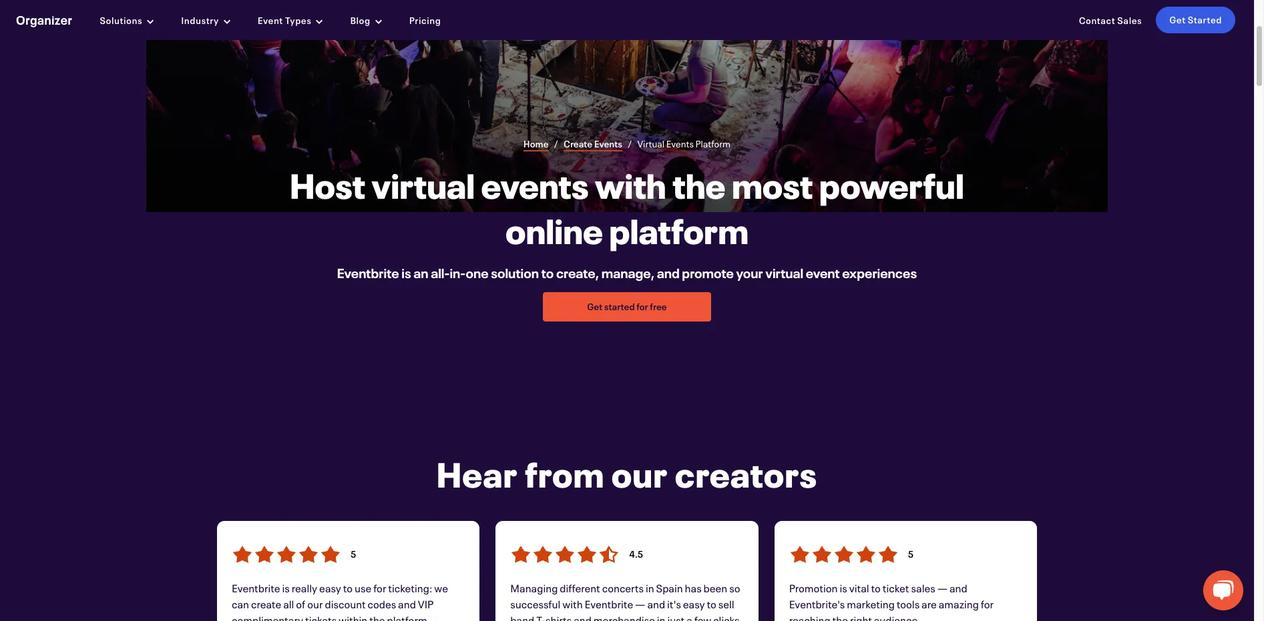 Task type: describe. For each thing, give the bounding box(es) containing it.
contact sales
[[1079, 14, 1142, 26]]

is for really
[[282, 581, 290, 595]]

host
[[290, 163, 365, 209]]

one
[[466, 265, 488, 282]]

discount
[[325, 597, 366, 611]]

your
[[736, 265, 763, 282]]

is for an
[[401, 265, 411, 282]]

— inside managing different concerts in spain has been so successful with eventbrite — and it's easy to sell band t-shirts and merchandise in just a few clicks.
[[635, 597, 645, 611]]

with inside host virtual events with the most powerful online platform
[[595, 163, 666, 209]]

our inside "eventbrite is really easy to use for ticketing: we can create all of our discount codes and vip complimentary tickets within the platform."
[[307, 597, 323, 611]]

platform.
[[387, 613, 430, 622]]

pricing link
[[404, 7, 446, 33]]

hear
[[437, 452, 518, 497]]

home link
[[523, 138, 549, 152]]

industry
[[181, 14, 219, 26]]

to inside "eventbrite is really easy to use for ticketing: we can create all of our discount codes and vip complimentary tickets within the platform."
[[343, 581, 353, 595]]

right
[[850, 613, 872, 622]]

for inside promotion is vital to ticket sales — and eventbrite's marketing tools are amazing for reaching the right audience.
[[981, 597, 994, 611]]

platform
[[609, 209, 749, 254]]

we
[[434, 581, 448, 595]]

and inside promotion is vital to ticket sales — and eventbrite's marketing tools are amazing for reaching the right audience.
[[949, 581, 967, 595]]

eventbrite inside managing different concerts in spain has been so successful with eventbrite — and it's easy to sell band t-shirts and merchandise in just a few clicks.
[[585, 597, 633, 611]]

2 events from the left
[[666, 138, 694, 150]]

easy inside managing different concerts in spain has been so successful with eventbrite — and it's easy to sell band t-shirts and merchandise in just a few clicks.
[[683, 597, 705, 611]]

is for vital
[[840, 581, 847, 595]]

sell
[[718, 597, 734, 611]]

managing different concerts in spain has been so successful with eventbrite — and it's easy to sell band t-shirts and merchandise in just a few clicks.
[[510, 581, 742, 622]]

pricing
[[409, 14, 441, 26]]

secondary organizer element
[[0, 0, 1254, 40]]

virtual inside host virtual events with the most powerful online platform
[[372, 163, 475, 209]]

experiences
[[842, 265, 917, 282]]

ticketing:
[[388, 581, 432, 595]]

audience.
[[874, 613, 920, 622]]

reaching
[[789, 613, 830, 622]]

with inside managing different concerts in spain has been so successful with eventbrite — and it's easy to sell band t-shirts and merchandise in just a few clicks.
[[562, 597, 583, 611]]

get started for free
[[587, 301, 667, 313]]

marketing
[[847, 597, 895, 611]]

get started for free link
[[543, 293, 711, 322]]

free
[[650, 301, 667, 313]]

and left it's in the right of the page
[[647, 597, 665, 611]]

get
[[587, 301, 602, 313]]

online
[[505, 209, 603, 254]]

most
[[732, 163, 813, 209]]

get started for free button
[[543, 293, 711, 322]]

ticket
[[883, 581, 909, 595]]

solutions
[[100, 14, 142, 26]]

band
[[510, 613, 534, 622]]

been
[[704, 581, 727, 595]]

create events link
[[564, 138, 622, 152]]

types
[[285, 14, 311, 26]]

event
[[806, 265, 840, 282]]

complimentary
[[232, 613, 303, 622]]

get
[[1169, 13, 1186, 26]]

sales
[[1117, 14, 1142, 26]]

2 / from the left
[[628, 138, 632, 150]]

powerful
[[819, 163, 964, 209]]

all
[[283, 597, 294, 611]]

promotion is vital to ticket sales — and eventbrite's marketing tools are amazing for reaching the right audience.
[[789, 581, 994, 622]]

has
[[685, 581, 702, 595]]

eventbrite's
[[789, 597, 845, 611]]

to left create,
[[541, 265, 554, 282]]

chat widget region
[[1187, 558, 1254, 622]]

in-
[[450, 265, 466, 282]]

the inside host virtual events with the most powerful online platform
[[672, 163, 726, 209]]

are
[[922, 597, 937, 611]]

merchandise
[[594, 613, 655, 622]]

from
[[525, 452, 605, 497]]

0 horizontal spatial in
[[646, 581, 654, 595]]

the inside "eventbrite is really easy to use for ticketing: we can create all of our discount codes and vip complimentary tickets within the platform."
[[369, 613, 385, 622]]

easy inside "eventbrite is really easy to use for ticketing: we can create all of our discount codes and vip complimentary tickets within the platform."
[[319, 581, 341, 595]]

for inside "eventbrite is really easy to use for ticketing: we can create all of our discount codes and vip complimentary tickets within the platform."
[[373, 581, 386, 595]]

solution
[[491, 265, 539, 282]]

contact sales link
[[1074, 7, 1147, 33]]

get started link
[[1156, 7, 1235, 33]]

vip
[[418, 597, 434, 611]]

within
[[339, 613, 367, 622]]

to inside promotion is vital to ticket sales — and eventbrite's marketing tools are amazing for reaching the right audience.
[[871, 581, 881, 595]]

promote
[[682, 265, 734, 282]]

event
[[258, 14, 283, 26]]



Task type: locate. For each thing, give the bounding box(es) containing it.
get started
[[1169, 13, 1222, 26]]

to left sell
[[707, 597, 716, 611]]

promotion
[[789, 581, 838, 595]]

1 vertical spatial easy
[[683, 597, 705, 611]]

and up free
[[657, 265, 680, 282]]

create
[[251, 597, 281, 611]]

2 vertical spatial eventbrite
[[585, 597, 633, 611]]

1 vertical spatial virtual
[[765, 265, 803, 282]]

of
[[296, 597, 305, 611]]

1 horizontal spatial started
[[1188, 13, 1222, 26]]

spain
[[656, 581, 683, 595]]

1 horizontal spatial easy
[[683, 597, 705, 611]]

2 horizontal spatial is
[[840, 581, 847, 595]]

can
[[232, 597, 249, 611]]

successful
[[510, 597, 560, 611]]

home / create events / virtual events platform
[[523, 138, 731, 150]]

and
[[657, 265, 680, 282], [949, 581, 967, 595], [398, 597, 416, 611], [647, 597, 665, 611], [574, 613, 592, 622]]

is inside promotion is vital to ticket sales — and eventbrite's marketing tools are amazing for reaching the right audience.
[[840, 581, 847, 595]]

home
[[523, 138, 549, 150]]

1 horizontal spatial for
[[636, 301, 648, 313]]

started inside get started for free button
[[604, 301, 635, 313]]

use
[[355, 581, 371, 595]]

5 up the use
[[351, 548, 356, 561]]

0 vertical spatial for
[[636, 301, 648, 313]]

and up amazing
[[949, 581, 967, 595]]

eventbrite left an
[[337, 265, 399, 282]]

1 vertical spatial started
[[604, 301, 635, 313]]

it's
[[667, 597, 681, 611]]

1 horizontal spatial —
[[937, 581, 948, 595]]

with down "home / create events / virtual events platform" at the top of the page
[[595, 163, 666, 209]]

/
[[554, 138, 558, 150], [628, 138, 632, 150]]

tools
[[897, 597, 920, 611]]

the down codes
[[369, 613, 385, 622]]

events
[[481, 163, 589, 209]]

0 horizontal spatial eventbrite
[[232, 581, 280, 595]]

— up merchandise
[[635, 597, 645, 611]]

1 horizontal spatial the
[[672, 163, 726, 209]]

0 horizontal spatial the
[[369, 613, 385, 622]]

1 horizontal spatial our
[[612, 452, 668, 497]]

all-
[[431, 265, 450, 282]]

shirts
[[546, 613, 572, 622]]

4.5
[[629, 548, 643, 561]]

started right get in the left of the page
[[604, 301, 635, 313]]

for inside button
[[636, 301, 648, 313]]

1 horizontal spatial events
[[666, 138, 694, 150]]

eventbrite for eventbrite is really easy to use for ticketing: we can create all of our discount codes and vip complimentary tickets within the platform.
[[232, 581, 280, 595]]

0 horizontal spatial easy
[[319, 581, 341, 595]]

events right create
[[594, 138, 622, 150]]

eventbrite is an all-in-one solution to create, manage, and promote your virtual event experiences
[[337, 265, 917, 282]]

few
[[694, 613, 711, 622]]

create
[[564, 138, 592, 150]]

0 horizontal spatial with
[[562, 597, 583, 611]]

in left just
[[657, 613, 665, 622]]

virtual
[[637, 138, 664, 150]]

0 vertical spatial easy
[[319, 581, 341, 595]]

2 5 from the left
[[908, 548, 913, 561]]

create,
[[556, 265, 599, 282]]

vital
[[849, 581, 869, 595]]

the left right
[[832, 613, 848, 622]]

organizer
[[16, 12, 72, 28]]

0 horizontal spatial events
[[594, 138, 622, 150]]

event types
[[258, 14, 311, 26]]

1 horizontal spatial is
[[401, 265, 411, 282]]

0 vertical spatial with
[[595, 163, 666, 209]]

so
[[729, 581, 740, 595]]

contact
[[1079, 14, 1115, 26]]

2 horizontal spatial for
[[981, 597, 994, 611]]

eventbrite up merchandise
[[585, 597, 633, 611]]

different
[[560, 581, 600, 595]]

0 horizontal spatial virtual
[[372, 163, 475, 209]]

in
[[646, 581, 654, 595], [657, 613, 665, 622]]

0 horizontal spatial /
[[554, 138, 558, 150]]

host virtual events with the most powerful online platform
[[290, 163, 964, 254]]

5 for use
[[351, 548, 356, 561]]

codes
[[368, 597, 396, 611]]

1 horizontal spatial virtual
[[765, 265, 803, 282]]

0 vertical spatial in
[[646, 581, 654, 595]]

started right get
[[1188, 13, 1222, 26]]

t-
[[536, 613, 546, 622]]

1 horizontal spatial in
[[657, 613, 665, 622]]

clicks.
[[713, 613, 742, 622]]

0 horizontal spatial started
[[604, 301, 635, 313]]

1 vertical spatial —
[[635, 597, 645, 611]]

to
[[541, 265, 554, 282], [343, 581, 353, 595], [871, 581, 881, 595], [707, 597, 716, 611]]

1 vertical spatial eventbrite
[[232, 581, 280, 595]]

blog
[[350, 14, 370, 26]]

0 horizontal spatial is
[[282, 581, 290, 595]]

started
[[1188, 13, 1222, 26], [604, 301, 635, 313]]

2 vertical spatial for
[[981, 597, 994, 611]]

1 horizontal spatial eventbrite
[[337, 265, 399, 282]]

virtual
[[372, 163, 475, 209], [765, 265, 803, 282]]

amazing
[[939, 597, 979, 611]]

— inside promotion is vital to ticket sales — and eventbrite's marketing tools are amazing for reaching the right audience.
[[937, 581, 948, 595]]

with down different at the bottom left
[[562, 597, 583, 611]]

events right virtual
[[666, 138, 694, 150]]

the inside promotion is vital to ticket sales — and eventbrite's marketing tools are amazing for reaching the right audience.
[[832, 613, 848, 622]]

eventbrite up create
[[232, 581, 280, 595]]

platform
[[695, 138, 731, 150]]

and up 'platform.'
[[398, 597, 416, 611]]

the
[[672, 163, 726, 209], [369, 613, 385, 622], [832, 613, 848, 622]]

eventbrite is really easy to use for ticketing: we can create all of our discount codes and vip complimentary tickets within the platform.
[[232, 581, 448, 622]]

easy up 'discount'
[[319, 581, 341, 595]]

and inside "eventbrite is really easy to use for ticketing: we can create all of our discount codes and vip complimentary tickets within the platform."
[[398, 597, 416, 611]]

2 horizontal spatial the
[[832, 613, 848, 622]]

0 horizontal spatial 5
[[351, 548, 356, 561]]

and right shirts
[[574, 613, 592, 622]]

1 horizontal spatial with
[[595, 163, 666, 209]]

is up all
[[282, 581, 290, 595]]

/ left virtual
[[628, 138, 632, 150]]

eventbrite inside "eventbrite is really easy to use for ticketing: we can create all of our discount codes and vip complimentary tickets within the platform."
[[232, 581, 280, 595]]

is inside "eventbrite is really easy to use for ticketing: we can create all of our discount codes and vip complimentary tickets within the platform."
[[282, 581, 290, 595]]

0 vertical spatial our
[[612, 452, 668, 497]]

0 vertical spatial eventbrite
[[337, 265, 399, 282]]

— right the sales
[[937, 581, 948, 595]]

creators
[[675, 452, 817, 497]]

0 horizontal spatial —
[[635, 597, 645, 611]]

1 horizontal spatial 5
[[908, 548, 913, 561]]

/ right the "home"
[[554, 138, 558, 150]]

events
[[594, 138, 622, 150], [666, 138, 694, 150]]

0 vertical spatial started
[[1188, 13, 1222, 26]]

easy
[[319, 581, 341, 595], [683, 597, 705, 611]]

is left an
[[401, 265, 411, 282]]

1 / from the left
[[554, 138, 558, 150]]

for up codes
[[373, 581, 386, 595]]

manage,
[[601, 265, 654, 282]]

1 vertical spatial in
[[657, 613, 665, 622]]

—
[[937, 581, 948, 595], [635, 597, 645, 611]]

the down platform
[[672, 163, 726, 209]]

5
[[351, 548, 356, 561], [908, 548, 913, 561]]

0 vertical spatial virtual
[[372, 163, 475, 209]]

tickets
[[305, 613, 337, 622]]

0 horizontal spatial our
[[307, 597, 323, 611]]

2 horizontal spatial eventbrite
[[585, 597, 633, 611]]

started for get
[[604, 301, 635, 313]]

sales
[[911, 581, 935, 595]]

0 vertical spatial —
[[937, 581, 948, 595]]

1 horizontal spatial /
[[628, 138, 632, 150]]

easy up the "a"
[[683, 597, 705, 611]]

managing
[[510, 581, 558, 595]]

1 5 from the left
[[351, 548, 356, 561]]

just
[[667, 613, 685, 622]]

1 vertical spatial our
[[307, 597, 323, 611]]

0 horizontal spatial for
[[373, 581, 386, 595]]

concerts
[[602, 581, 644, 595]]

1 vertical spatial for
[[373, 581, 386, 595]]

to left the use
[[343, 581, 353, 595]]

a
[[687, 613, 692, 622]]

with
[[595, 163, 666, 209], [562, 597, 583, 611]]

for left free
[[636, 301, 648, 313]]

is left "vital"
[[840, 581, 847, 595]]

eventbrite for eventbrite is an all-in-one solution to create, manage, and promote your virtual event experiences
[[337, 265, 399, 282]]

5 up the sales
[[908, 548, 913, 561]]

5 for sales
[[908, 548, 913, 561]]

in left spain
[[646, 581, 654, 595]]

for right amazing
[[981, 597, 994, 611]]

really
[[292, 581, 317, 595]]

to inside managing different concerts in spain has been so successful with eventbrite — and it's easy to sell band t-shirts and merchandise in just a few clicks.
[[707, 597, 716, 611]]

1 vertical spatial with
[[562, 597, 583, 611]]

hear from our creators
[[437, 452, 817, 497]]

an
[[413, 265, 428, 282]]

started for get
[[1188, 13, 1222, 26]]

to right "vital"
[[871, 581, 881, 595]]

started inside get started link
[[1188, 13, 1222, 26]]

1 events from the left
[[594, 138, 622, 150]]



Task type: vqa. For each thing, say whether or not it's contained in the screenshot.
Charlottenlund Hovedstaden, Denmark
no



